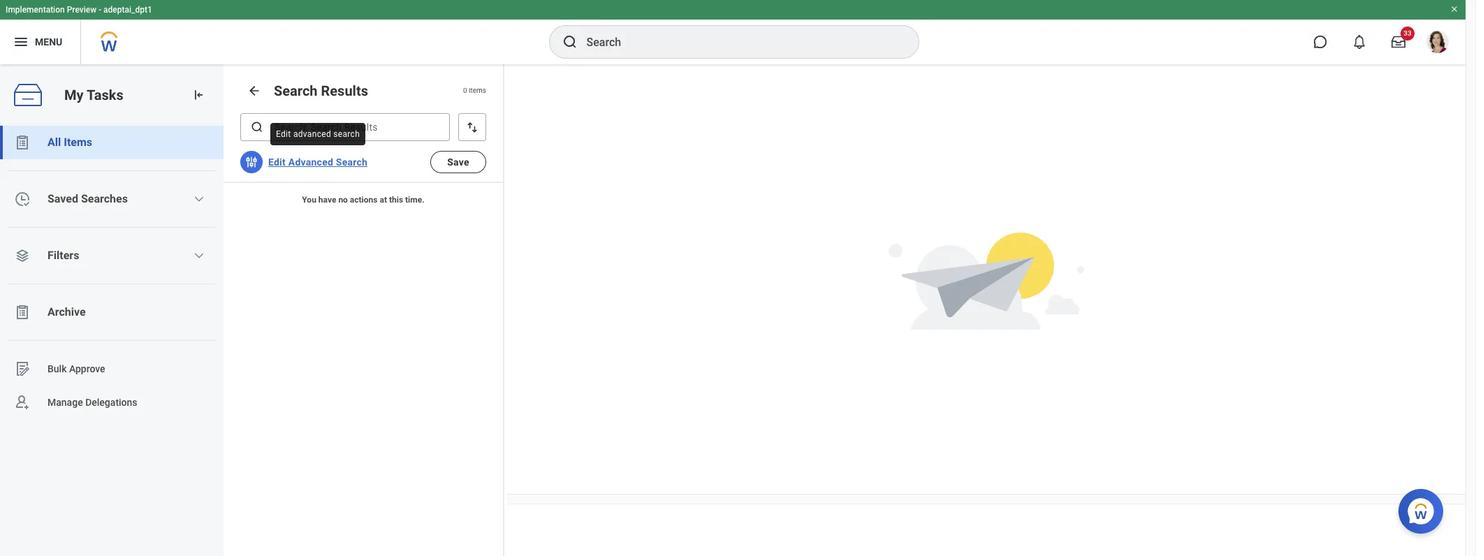 Task type: vqa. For each thing, say whether or not it's contained in the screenshot.
the Manage Delegations
yes



Task type: locate. For each thing, give the bounding box(es) containing it.
close environment banner image
[[1450, 5, 1459, 13]]

edit right configure "icon"
[[268, 156, 286, 168]]

transformation import image
[[191, 88, 205, 102]]

results
[[321, 82, 368, 99]]

0 horizontal spatial search image
[[250, 120, 264, 134]]

sort image
[[465, 120, 479, 134]]

you have no actions at this time.
[[302, 195, 425, 205]]

menu banner
[[0, 0, 1466, 64]]

search results
[[274, 82, 368, 99]]

my
[[64, 86, 84, 103]]

item list element
[[224, 64, 504, 556]]

perspective image
[[14, 247, 31, 264]]

notifications large image
[[1352, 35, 1366, 49]]

searches
[[81, 192, 128, 205]]

bulk approve link
[[0, 352, 224, 386]]

manage delegations
[[48, 397, 137, 408]]

clipboard image left archive
[[14, 304, 31, 321]]

edit left 'advanced'
[[276, 129, 291, 139]]

all
[[48, 136, 61, 149]]

0 vertical spatial edit
[[276, 129, 291, 139]]

0 vertical spatial clipboard image
[[14, 134, 31, 151]]

2 clipboard image from the top
[[14, 304, 31, 321]]

list containing all items
[[0, 126, 224, 419]]

saved searches
[[48, 192, 128, 205]]

0 vertical spatial search image
[[561, 34, 578, 50]]

clipboard image inside archive button
[[14, 304, 31, 321]]

bulk approve
[[48, 363, 105, 374]]

1 vertical spatial search
[[336, 156, 367, 168]]

manage
[[48, 397, 83, 408]]

edit advanced search
[[268, 156, 367, 168]]

menu
[[35, 36, 62, 47]]

0 items
[[463, 87, 486, 95]]

approve
[[69, 363, 105, 374]]

time.
[[405, 195, 425, 205]]

1 horizontal spatial search image
[[561, 34, 578, 50]]

0 vertical spatial search
[[274, 82, 318, 99]]

clipboard image inside the all items button
[[14, 134, 31, 151]]

advanced
[[288, 156, 333, 168]]

clipboard image
[[14, 134, 31, 151], [14, 304, 31, 321]]

clipboard image left all
[[14, 134, 31, 151]]

list
[[0, 126, 224, 419]]

search right arrow left image
[[274, 82, 318, 99]]

user plus image
[[14, 394, 31, 411]]

edit inside button
[[268, 156, 286, 168]]

items
[[64, 136, 92, 149]]

search inside button
[[336, 156, 367, 168]]

1 vertical spatial clipboard image
[[14, 304, 31, 321]]

no
[[338, 195, 348, 205]]

edit inside tooltip
[[276, 129, 291, 139]]

1 horizontal spatial search
[[336, 156, 367, 168]]

edit advanced search tooltip
[[268, 120, 368, 148]]

clipboard image for all items
[[14, 134, 31, 151]]

search
[[274, 82, 318, 99], [336, 156, 367, 168]]

profile logan mcneil image
[[1427, 31, 1449, 56]]

1 clipboard image from the top
[[14, 134, 31, 151]]

inbox large image
[[1392, 35, 1406, 49]]

menu button
[[0, 20, 81, 64]]

edit
[[276, 129, 291, 139], [268, 156, 286, 168]]

manage delegations link
[[0, 386, 224, 419]]

0 horizontal spatial search
[[274, 82, 318, 99]]

search image
[[561, 34, 578, 50], [250, 120, 264, 134]]

items
[[469, 87, 486, 95]]

1 vertical spatial edit
[[268, 156, 286, 168]]

Search: Search Results text field
[[240, 113, 450, 141]]

implementation preview -   adeptai_dpt1
[[6, 5, 152, 15]]

search down search
[[336, 156, 367, 168]]



Task type: describe. For each thing, give the bounding box(es) containing it.
edit for edit advanced search
[[276, 129, 291, 139]]

search image inside menu banner
[[561, 34, 578, 50]]

my tasks
[[64, 86, 123, 103]]

actions
[[350, 195, 378, 205]]

tasks
[[87, 86, 123, 103]]

clipboard image for archive
[[14, 304, 31, 321]]

clock check image
[[14, 191, 31, 207]]

save
[[447, 156, 469, 168]]

chevron down image
[[194, 250, 205, 261]]

arrow left image
[[247, 84, 261, 98]]

at
[[380, 195, 387, 205]]

adeptai_dpt1
[[103, 5, 152, 15]]

preview
[[67, 5, 97, 15]]

saved searches button
[[0, 182, 224, 216]]

-
[[99, 5, 101, 15]]

save button
[[430, 151, 486, 173]]

saved
[[48, 192, 78, 205]]

you
[[302, 195, 316, 205]]

have
[[318, 195, 336, 205]]

search
[[333, 129, 360, 139]]

edit advanced search button
[[263, 148, 373, 176]]

implementation
[[6, 5, 65, 15]]

filters
[[48, 249, 79, 262]]

bulk
[[48, 363, 67, 374]]

33
[[1404, 29, 1412, 37]]

Search Workday  search field
[[586, 27, 890, 57]]

rename image
[[14, 360, 31, 377]]

filters button
[[0, 239, 224, 272]]

delegations
[[85, 397, 137, 408]]

archive
[[48, 305, 86, 319]]

chevron down image
[[194, 194, 205, 205]]

edit advanced search
[[276, 129, 360, 139]]

1 vertical spatial search image
[[250, 120, 264, 134]]

all items button
[[0, 126, 224, 159]]

advanced
[[293, 129, 331, 139]]

all items
[[48, 136, 92, 149]]

justify image
[[13, 34, 29, 50]]

configure image
[[245, 155, 258, 169]]

edit for edit advanced search
[[268, 156, 286, 168]]

archive button
[[0, 296, 224, 329]]

33 button
[[1383, 27, 1415, 57]]

this
[[389, 195, 403, 205]]

my tasks element
[[0, 64, 224, 556]]

0
[[463, 87, 467, 95]]



